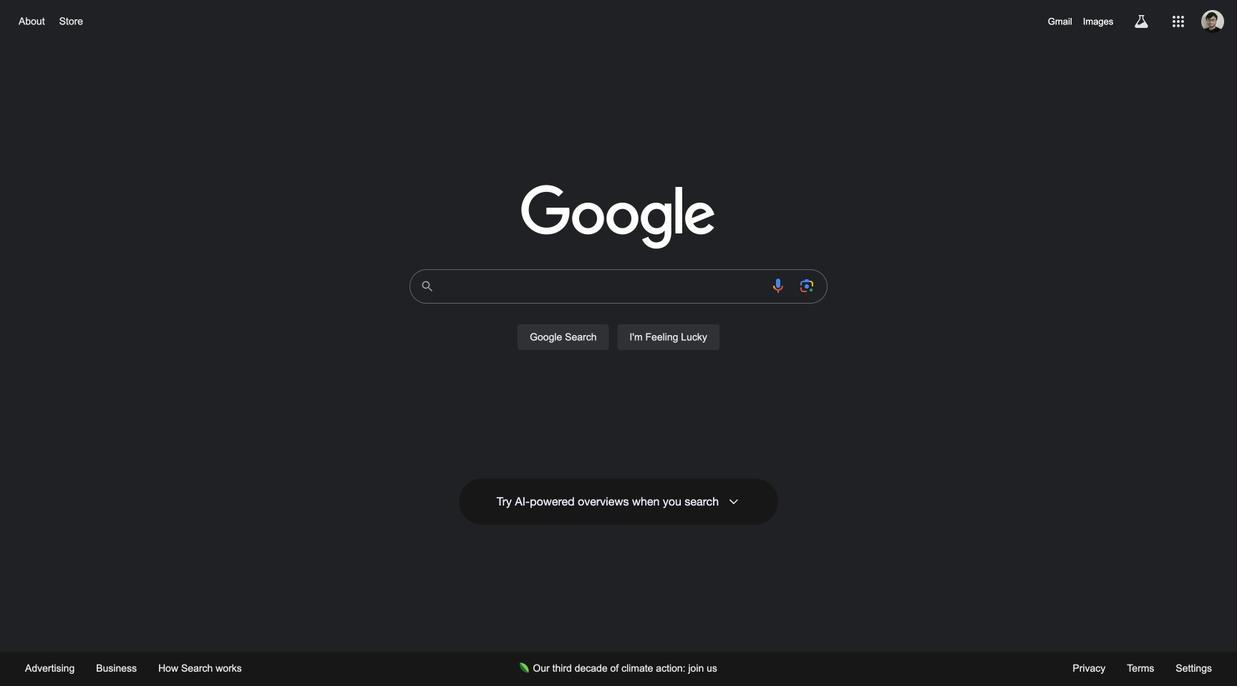 Task type: locate. For each thing, give the bounding box(es) containing it.
search labs image
[[1133, 13, 1151, 30]]

search by voice image
[[770, 277, 787, 294]]

None search field
[[14, 265, 1223, 367]]

google image
[[521, 185, 716, 251]]



Task type: describe. For each thing, give the bounding box(es) containing it.
search by image image
[[799, 277, 816, 294]]

Search text field
[[444, 270, 761, 303]]



Task type: vqa. For each thing, say whether or not it's contained in the screenshot.
Search by image
yes



